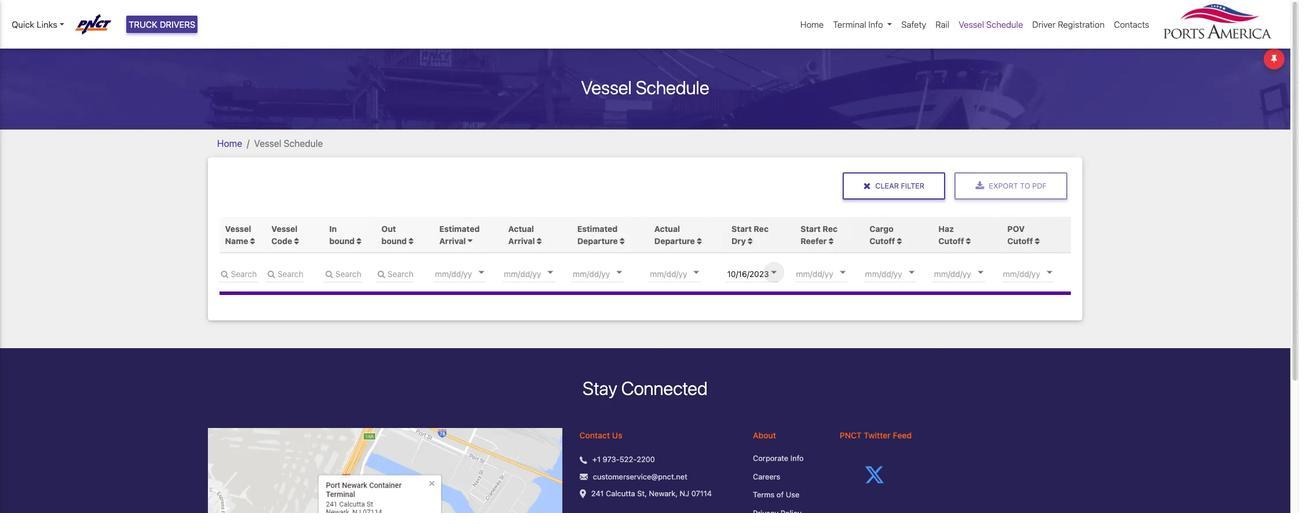 Task type: vqa. For each thing, say whether or not it's contained in the screenshot.
THE CONNECTED
yes



Task type: describe. For each thing, give the bounding box(es) containing it.
terms
[[753, 491, 775, 500]]

quick links
[[12, 19, 57, 30]]

stay connected
[[583, 378, 708, 400]]

connected
[[621, 378, 708, 400]]

info for corporate info
[[791, 454, 804, 464]]

actual for actual departure
[[655, 224, 680, 234]]

reefer
[[801, 236, 827, 246]]

bound for out
[[381, 236, 407, 246]]

terms of use link
[[753, 490, 822, 501]]

rec for start rec reefer
[[823, 224, 838, 234]]

2 mm/dd/yy field from the left
[[795, 265, 865, 283]]

rail
[[936, 19, 950, 30]]

driver registration
[[1032, 19, 1105, 30]]

departure for actual
[[655, 236, 695, 246]]

use
[[786, 491, 800, 500]]

open calendar image for first mm/dd/yy field from the left
[[771, 272, 777, 274]]

estimated departure
[[577, 224, 618, 246]]

drivers
[[160, 19, 195, 30]]

safety link
[[897, 13, 931, 36]]

terms of use
[[753, 491, 800, 500]]

feed
[[893, 431, 912, 441]]

241 calcutta st, newark, nj 07114
[[591, 490, 712, 499]]

07114
[[691, 490, 712, 499]]

vessel code
[[271, 224, 298, 246]]

st,
[[637, 490, 647, 499]]

4 mm/dd/yy field from the left
[[933, 265, 1003, 283]]

safety
[[902, 19, 926, 30]]

estimated for departure
[[577, 224, 618, 234]]

corporate
[[753, 454, 788, 464]]

filter
[[901, 182, 925, 190]]

pov cutoff
[[1008, 224, 1033, 246]]

terminal info link
[[829, 13, 897, 36]]

0 vertical spatial vessel schedule
[[959, 19, 1023, 30]]

clear filter
[[875, 182, 925, 190]]

1 mm/dd/yy field from the left
[[726, 265, 796, 283]]

stay
[[583, 378, 617, 400]]

code
[[271, 236, 292, 246]]

actual departure
[[655, 224, 695, 246]]

cutoff for haz
[[939, 236, 964, 246]]

in bound
[[329, 224, 357, 246]]

out
[[381, 224, 396, 234]]

haz
[[939, 224, 954, 234]]

careers
[[753, 473, 780, 482]]

corporate info link
[[753, 454, 822, 465]]

open calendar image
[[978, 272, 984, 274]]

close image
[[863, 182, 871, 191]]

arrival for actual arrival
[[508, 236, 535, 246]]

open calendar image for 2nd mm/dd/yy field from the left
[[840, 272, 846, 274]]

links
[[37, 19, 57, 30]]

quick links link
[[12, 18, 64, 31]]

241
[[591, 490, 604, 499]]

start for dry
[[732, 224, 752, 234]]

corporate info
[[753, 454, 804, 464]]

1 horizontal spatial home link
[[796, 13, 829, 36]]

1 horizontal spatial vessel schedule
[[581, 76, 709, 98]]

0 horizontal spatial schedule
[[284, 138, 323, 149]]

contact us
[[580, 431, 622, 441]]

careers link
[[753, 472, 822, 483]]

+1
[[592, 455, 601, 465]]

1 vertical spatial home
[[217, 138, 242, 149]]



Task type: locate. For each thing, give the bounding box(es) containing it.
3 mm/dd/yy field from the left
[[864, 265, 934, 283]]

start
[[732, 224, 752, 234], [801, 224, 821, 234]]

mm/dd/yy field down pov cutoff
[[1002, 265, 1071, 283]]

info
[[869, 19, 883, 30], [791, 454, 804, 464]]

newark,
[[649, 490, 678, 499]]

0 horizontal spatial info
[[791, 454, 804, 464]]

1 horizontal spatial estimated
[[577, 224, 618, 234]]

0 vertical spatial home link
[[796, 13, 829, 36]]

1 horizontal spatial bound
[[381, 236, 407, 246]]

2 start from the left
[[801, 224, 821, 234]]

calcutta
[[606, 490, 635, 499]]

home link
[[796, 13, 829, 36], [217, 138, 242, 149]]

0 horizontal spatial bound
[[329, 236, 355, 246]]

0 horizontal spatial cutoff
[[870, 236, 895, 246]]

about
[[753, 431, 776, 441]]

start inside the start rec dry
[[732, 224, 752, 234]]

1 vertical spatial schedule
[[636, 76, 709, 98]]

0 horizontal spatial home
[[217, 138, 242, 149]]

contacts
[[1114, 19, 1149, 30]]

departure
[[577, 236, 618, 246], [655, 236, 695, 246]]

241 calcutta st, newark, nj 07114 link
[[591, 489, 712, 500]]

1 arrival from the left
[[439, 236, 466, 246]]

1 horizontal spatial arrival
[[508, 236, 535, 246]]

bound for in
[[329, 236, 355, 246]]

vessel
[[959, 19, 984, 30], [581, 76, 632, 98], [254, 138, 281, 149], [225, 224, 251, 234], [271, 224, 298, 234]]

1 estimated from the left
[[439, 224, 480, 234]]

arrival
[[439, 236, 466, 246], [508, 236, 535, 246]]

2 actual from the left
[[655, 224, 680, 234]]

twitter
[[864, 431, 891, 441]]

1 horizontal spatial start
[[801, 224, 821, 234]]

customerservice@pnct.net
[[593, 473, 687, 482]]

cutoff for pov
[[1008, 236, 1033, 246]]

estimated arrival
[[439, 224, 480, 246]]

mm/dd/yy field down haz cutoff
[[933, 265, 1003, 283]]

mm/dd/yy field down dry
[[726, 265, 796, 283]]

cargo cutoff
[[870, 224, 895, 246]]

522-
[[620, 455, 637, 465]]

1 actual from the left
[[508, 224, 534, 234]]

rec for start rec dry
[[754, 224, 769, 234]]

home
[[800, 19, 824, 30], [217, 138, 242, 149]]

2 arrival from the left
[[508, 236, 535, 246]]

1 horizontal spatial rec
[[823, 224, 838, 234]]

cutoff for cargo
[[870, 236, 895, 246]]

0 horizontal spatial rec
[[754, 224, 769, 234]]

1 horizontal spatial schedule
[[636, 76, 709, 98]]

actual inside actual arrival
[[508, 224, 534, 234]]

0 vertical spatial home
[[800, 19, 824, 30]]

2 bound from the left
[[381, 236, 407, 246]]

2 departure from the left
[[655, 236, 695, 246]]

us
[[612, 431, 622, 441]]

0 horizontal spatial arrival
[[439, 236, 466, 246]]

bound
[[329, 236, 355, 246], [381, 236, 407, 246]]

pnct
[[840, 431, 862, 441]]

start for reefer
[[801, 224, 821, 234]]

1 start from the left
[[732, 224, 752, 234]]

2 cutoff from the left
[[939, 236, 964, 246]]

973-
[[603, 455, 620, 465]]

3 open calendar image from the left
[[909, 272, 915, 274]]

0 horizontal spatial estimated
[[439, 224, 480, 234]]

actual inside actual departure
[[655, 224, 680, 234]]

1 horizontal spatial departure
[[655, 236, 695, 246]]

1 horizontal spatial info
[[869, 19, 883, 30]]

1 cutoff from the left
[[870, 236, 895, 246]]

arrival inside estimated arrival
[[439, 236, 466, 246]]

1 open calendar image from the left
[[771, 272, 777, 274]]

0 horizontal spatial home link
[[217, 138, 242, 149]]

2200
[[637, 455, 655, 465]]

cutoff down pov
[[1008, 236, 1033, 246]]

cutoff down the haz on the top right
[[939, 236, 964, 246]]

terminal info
[[833, 19, 883, 30]]

dry
[[732, 236, 746, 246]]

haz cutoff
[[939, 224, 964, 246]]

start up reefer
[[801, 224, 821, 234]]

bound down in
[[329, 236, 355, 246]]

actual arrival
[[508, 224, 535, 246]]

2 rec from the left
[[823, 224, 838, 234]]

start rec dry
[[732, 224, 769, 246]]

5 mm/dd/yy field from the left
[[1002, 265, 1071, 283]]

3 cutoff from the left
[[1008, 236, 1033, 246]]

1 rec from the left
[[754, 224, 769, 234]]

driver
[[1032, 19, 1056, 30]]

1 departure from the left
[[577, 236, 618, 246]]

2 estimated from the left
[[577, 224, 618, 234]]

mm/dd/yy field down reefer
[[795, 265, 865, 283]]

2 vertical spatial vessel schedule
[[254, 138, 323, 149]]

departure for estimated
[[577, 236, 618, 246]]

info right the terminal
[[869, 19, 883, 30]]

0 horizontal spatial start
[[732, 224, 752, 234]]

cutoff
[[870, 236, 895, 246], [939, 236, 964, 246], [1008, 236, 1033, 246]]

1 horizontal spatial actual
[[655, 224, 680, 234]]

actual
[[508, 224, 534, 234], [655, 224, 680, 234]]

start rec reefer
[[801, 224, 838, 246]]

truck drivers link
[[126, 16, 198, 33]]

clear
[[875, 182, 899, 190]]

estimated
[[439, 224, 480, 234], [577, 224, 618, 234]]

1 vertical spatial info
[[791, 454, 804, 464]]

mm/dd/yy field down cargo cutoff
[[864, 265, 934, 283]]

+1 973-522-2200 link
[[592, 455, 655, 466]]

0 horizontal spatial vessel schedule
[[254, 138, 323, 149]]

2 open calendar image from the left
[[840, 272, 846, 274]]

1 vertical spatial vessel schedule
[[581, 76, 709, 98]]

nj
[[680, 490, 689, 499]]

1 horizontal spatial cutoff
[[939, 236, 964, 246]]

cargo
[[870, 224, 894, 234]]

terminal
[[833, 19, 866, 30]]

1 horizontal spatial home
[[800, 19, 824, 30]]

info for terminal info
[[869, 19, 883, 30]]

schedule
[[986, 19, 1023, 30], [636, 76, 709, 98], [284, 138, 323, 149]]

vessel schedule link
[[954, 13, 1028, 36]]

rec
[[754, 224, 769, 234], [823, 224, 838, 234]]

0 vertical spatial schedule
[[986, 19, 1023, 30]]

rec inside the start rec dry
[[754, 224, 769, 234]]

vessel name
[[225, 224, 251, 246]]

open calendar image
[[771, 272, 777, 274], [840, 272, 846, 274], [909, 272, 915, 274], [1047, 272, 1052, 274]]

2 horizontal spatial cutoff
[[1008, 236, 1033, 246]]

of
[[777, 491, 784, 500]]

customerservice@pnct.net link
[[593, 472, 687, 483]]

contacts link
[[1109, 13, 1154, 36]]

bound inside out bound
[[381, 236, 407, 246]]

1 vertical spatial home link
[[217, 138, 242, 149]]

mm/dd/yy field
[[726, 265, 796, 283], [795, 265, 865, 283], [864, 265, 934, 283], [933, 265, 1003, 283], [1002, 265, 1071, 283]]

0 horizontal spatial departure
[[577, 236, 618, 246]]

bound down out
[[381, 236, 407, 246]]

0 horizontal spatial actual
[[508, 224, 534, 234]]

actual for actual arrival
[[508, 224, 534, 234]]

2 horizontal spatial vessel schedule
[[959, 19, 1023, 30]]

pnct twitter feed
[[840, 431, 912, 441]]

None field
[[220, 265, 258, 283], [266, 265, 304, 283], [324, 265, 362, 283], [376, 265, 414, 283], [220, 265, 258, 283], [266, 265, 304, 283], [324, 265, 362, 283], [376, 265, 414, 283]]

in
[[329, 224, 337, 234]]

out bound
[[381, 224, 409, 246]]

pov
[[1008, 224, 1025, 234]]

start up dry
[[732, 224, 752, 234]]

open calendar image for fifth mm/dd/yy field from the left
[[1047, 272, 1052, 274]]

estimated for arrival
[[439, 224, 480, 234]]

rec inside start rec reefer
[[823, 224, 838, 234]]

quick
[[12, 19, 34, 30]]

bound inside in bound
[[329, 236, 355, 246]]

rail link
[[931, 13, 954, 36]]

4 open calendar image from the left
[[1047, 272, 1052, 274]]

truck
[[129, 19, 157, 30]]

info up the 'careers' link
[[791, 454, 804, 464]]

cutoff down cargo
[[870, 236, 895, 246]]

open calendar image for 3rd mm/dd/yy field
[[909, 272, 915, 274]]

truck drivers
[[129, 19, 195, 30]]

1 bound from the left
[[329, 236, 355, 246]]

contact
[[580, 431, 610, 441]]

arrival for estimated arrival
[[439, 236, 466, 246]]

clear filter button
[[843, 172, 945, 200]]

estimated inside estimated departure
[[577, 224, 618, 234]]

+1 973-522-2200
[[592, 455, 655, 465]]

registration
[[1058, 19, 1105, 30]]

2 horizontal spatial schedule
[[986, 19, 1023, 30]]

2 vertical spatial schedule
[[284, 138, 323, 149]]

start inside start rec reefer
[[801, 224, 821, 234]]

name
[[225, 236, 248, 246]]

driver registration link
[[1028, 13, 1109, 36]]

0 vertical spatial info
[[869, 19, 883, 30]]

vessel schedule
[[959, 19, 1023, 30], [581, 76, 709, 98], [254, 138, 323, 149]]



